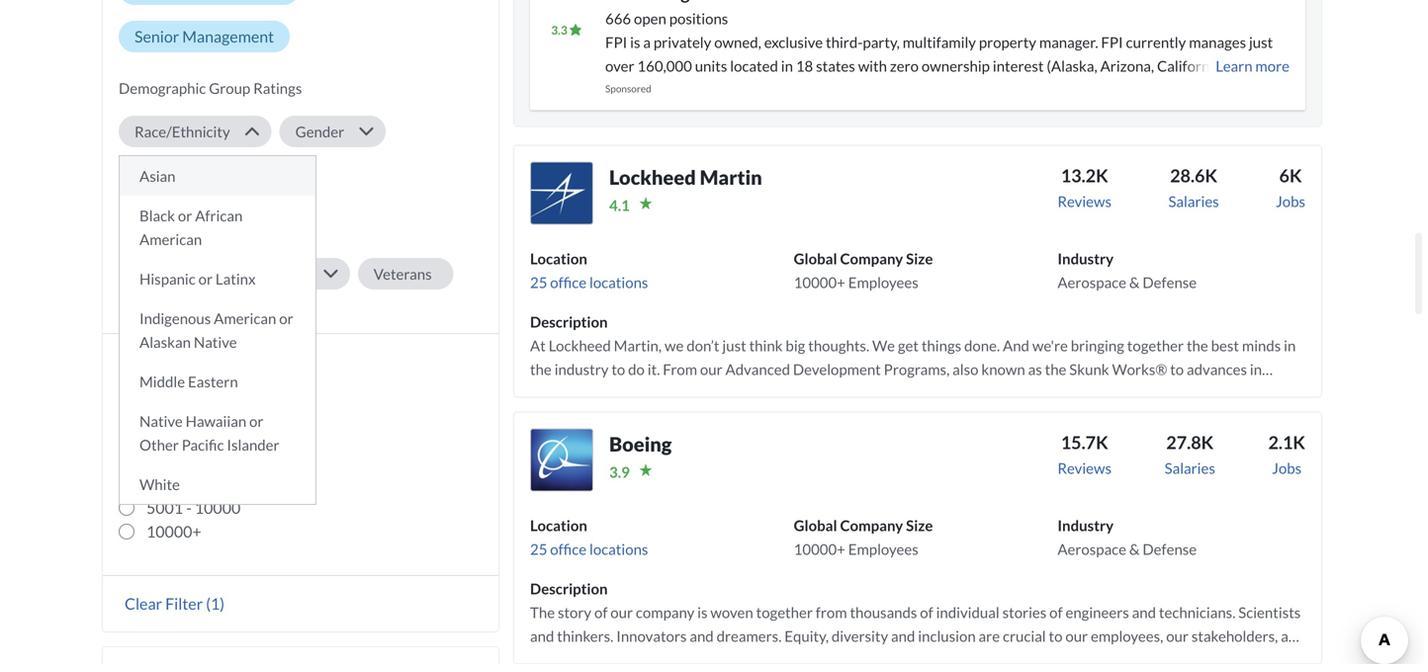 Task type: describe. For each thing, give the bounding box(es) containing it.
the right of
[[1243, 385, 1265, 402]]

1 vertical spatial company
[[174, 353, 250, 375]]

development
[[793, 361, 881, 379]]

middle
[[139, 373, 185, 391]]

minds
[[1242, 337, 1281, 355]]

latinx
[[216, 270, 256, 288]]

also
[[953, 361, 979, 379]]

lockheed martin image
[[530, 162, 594, 225]]

reviews for lockheed martin
[[1058, 193, 1112, 210]]

salaries for boeing
[[1165, 460, 1216, 478]]

& for boeing
[[1130, 541, 1140, 559]]

10000
[[195, 498, 241, 518]]

needs
[[1186, 385, 1224, 402]]

25 office locations link for boeing
[[530, 541, 648, 559]]

figuring
[[995, 385, 1045, 402]]

jobs for boeing
[[1272, 460, 1302, 478]]

15.7k reviews
[[1058, 432, 1112, 478]]

gender
[[295, 123, 344, 140]]

thoughts.
[[808, 337, 870, 355]]

1001
[[146, 475, 183, 494]]

done.
[[964, 337, 1000, 355]]

the up check at right
[[1161, 385, 1183, 402]]

4.1
[[609, 197, 630, 214]]

as
[[1028, 361, 1042, 379]]

or for hispanic
[[198, 270, 213, 288]]

1
[[146, 380, 156, 399]]

1 always from the left
[[690, 385, 734, 402]]

6k
[[1280, 165, 1302, 187]]

filter
[[165, 594, 203, 614]]

ways
[[1073, 385, 1106, 402]]

answers,
[[1081, 408, 1138, 426]]

people with disabilities
[[135, 218, 286, 235]]

10000+ for lockheed martin
[[794, 274, 846, 292]]

hispanic
[[139, 270, 196, 288]]

501
[[146, 451, 174, 470]]

- for 51
[[168, 403, 173, 423]]

ratings
[[253, 79, 302, 97]]

orientation
[[180, 170, 256, 188]]

black or african american
[[139, 207, 243, 248]]

renewable
[[530, 385, 599, 402]]

indigenous
[[139, 310, 211, 327]]

islander
[[227, 436, 280, 454]]

adapting,
[[737, 385, 797, 402]]

clear
[[125, 594, 162, 614]]

parent
[[135, 265, 178, 283]]

industry aerospace & defense for boeing
[[1058, 517, 1197, 559]]

global company size
[[119, 353, 286, 375]]

demographic group ratings
[[119, 79, 302, 97]]

office for lockheed martin
[[550, 274, 587, 292]]

face.
[[697, 408, 728, 426]]

location 25 office locations for boeing
[[530, 517, 648, 559]]

senior
[[135, 27, 179, 46]]

to left solve
[[827, 408, 841, 426]]

2 always from the left
[[800, 385, 844, 402]]

hispanic or latinx
[[139, 270, 256, 288]]

do
[[628, 361, 645, 379]]

things
[[922, 337, 962, 355]]

2.1k
[[1269, 432, 1306, 454]]

office for boeing
[[550, 541, 587, 559]]

management
[[182, 27, 274, 46]]

check
[[1141, 408, 1178, 426]]

to left do
[[612, 361, 625, 379]]

known
[[982, 361, 1026, 379]]

- for 1
[[159, 380, 164, 399]]

description at lockheed martin, we don't just think big thoughts. we get things done.    and we're bringing together the best minds in the industry to do it.    from our advanced development programs, also known as the skunk works® to advances in renewable energy, we're always adapting, always innovating, and always figuring out ways to meet the needs of the real challenges our customers face.     if you're ready to solve problems that don't have quick answers,  check us out.
[[530, 313, 1296, 426]]

size for lockheed martin
[[906, 250, 933, 268]]

27.8k salaries
[[1165, 432, 1216, 478]]

innovating,
[[847, 385, 918, 402]]

aerospace for lockheed martin
[[1058, 274, 1127, 292]]

28.6k salaries
[[1169, 165, 1219, 210]]

10000+ for boeing
[[794, 541, 846, 559]]

global for boeing
[[794, 517, 837, 535]]

learn more link
[[1213, 54, 1290, 84]]

people
[[135, 218, 179, 235]]

description for description
[[530, 580, 608, 598]]

location 25 office locations for lockheed martin
[[530, 250, 648, 292]]

native inside the indigenous american or alaskan native
[[194, 333, 237, 351]]

caregiver
[[244, 265, 308, 283]]

jobs for lockheed martin
[[1276, 193, 1306, 210]]

5001
[[146, 498, 183, 518]]

race/ethnicity
[[135, 123, 230, 140]]

martin
[[700, 166, 762, 190]]

martin,
[[614, 337, 662, 355]]

parent or family caregiver
[[135, 265, 308, 283]]

native hawaiian or other pacific islander
[[139, 412, 280, 454]]

from
[[663, 361, 697, 379]]

- for 501
[[177, 451, 182, 470]]

13.2k reviews
[[1058, 165, 1112, 210]]

51 - 200
[[146, 403, 204, 423]]

defense for lockheed martin
[[1143, 274, 1197, 292]]

28.6k
[[1170, 165, 1218, 187]]

african
[[195, 207, 243, 224]]

best
[[1211, 337, 1239, 355]]

sexual
[[135, 170, 177, 188]]

don't
[[973, 408, 1007, 426]]

- for 5001
[[186, 498, 192, 518]]

with
[[182, 218, 211, 235]]

201
[[146, 427, 174, 447]]

0 vertical spatial in
[[1284, 337, 1296, 355]]

200
[[176, 403, 204, 423]]

1 vertical spatial size
[[253, 353, 286, 375]]

more
[[1256, 57, 1290, 75]]

1001 - 5000
[[146, 475, 231, 494]]

or for parent
[[181, 265, 195, 283]]

sponsored
[[605, 83, 652, 95]]

together
[[1127, 337, 1184, 355]]

the down at
[[530, 361, 552, 379]]



Task type: locate. For each thing, give the bounding box(es) containing it.
25 office locations link up martin,
[[530, 274, 648, 292]]

0 vertical spatial &
[[1130, 274, 1140, 292]]

25 down boeing image
[[530, 541, 547, 559]]

lockheed
[[609, 166, 696, 190], [549, 337, 611, 355]]

0 vertical spatial salaries
[[1169, 193, 1219, 210]]

aerospace for boeing
[[1058, 541, 1127, 559]]

boeing
[[609, 433, 672, 457]]

demographic
[[119, 79, 206, 97]]

0 vertical spatial defense
[[1143, 274, 1197, 292]]

jobs down 2.1k
[[1272, 460, 1302, 478]]

defense down '27.8k salaries'
[[1143, 541, 1197, 559]]

5001 - 10000
[[146, 498, 241, 518]]

location 25 office locations
[[530, 250, 648, 292], [530, 517, 648, 559]]

it.
[[648, 361, 660, 379]]

1 vertical spatial we're
[[652, 385, 687, 402]]

the skunk
[[1045, 361, 1110, 379]]

2 defense from the top
[[1143, 541, 1197, 559]]

office down boeing image
[[550, 541, 587, 559]]

sexual orientation
[[135, 170, 256, 188]]

2 employees from the top
[[848, 541, 919, 559]]

0 vertical spatial reviews
[[1058, 193, 1112, 210]]

500
[[186, 427, 213, 447]]

1 vertical spatial lockheed
[[549, 337, 611, 355]]

energy,
[[602, 385, 649, 402]]

or left 'family'
[[181, 265, 195, 283]]

0 vertical spatial american
[[139, 230, 202, 248]]

middle eastern
[[139, 373, 238, 391]]

2 horizontal spatial always
[[948, 385, 992, 402]]

salaries
[[1169, 193, 1219, 210], [1165, 460, 1216, 478]]

1000
[[186, 451, 222, 470]]

(1)
[[206, 594, 225, 614]]

2 vertical spatial global
[[794, 517, 837, 535]]

location down lockheed martin image
[[530, 250, 588, 268]]

lockheed inside description at lockheed martin, we don't just think big thoughts. we get things done.    and we're bringing together the best minds in the industry to do it.    from our advanced development programs, also known as the skunk works® to advances in renewable energy, we're always adapting, always innovating, and always figuring out ways to meet the needs of the real challenges our customers face.     if you're ready to solve problems that don't have quick answers,  check us out.
[[549, 337, 611, 355]]

veterans
[[374, 265, 432, 283]]

or inside native hawaiian or other pacific islander
[[249, 412, 264, 430]]

0 vertical spatial jobs
[[1276, 193, 1306, 210]]

size for boeing
[[906, 517, 933, 535]]

- for 1001
[[186, 475, 192, 494]]

25 for lockheed martin
[[530, 274, 547, 292]]

0 vertical spatial we're
[[1033, 337, 1068, 355]]

lockheed up 4.1
[[609, 166, 696, 190]]

defense
[[1143, 274, 1197, 292], [1143, 541, 1197, 559]]

aerospace down 15.7k reviews
[[1058, 541, 1127, 559]]

0 vertical spatial aerospace
[[1058, 274, 1127, 292]]

indigenous american or alaskan native
[[139, 310, 293, 351]]

group
[[209, 79, 250, 97]]

1 vertical spatial aerospace
[[1058, 541, 1127, 559]]

global for lockheed martin
[[794, 250, 837, 268]]

location for boeing
[[530, 517, 588, 535]]

1 vertical spatial salaries
[[1165, 460, 1216, 478]]

1 global company size 10000+ employees from the top
[[794, 250, 933, 292]]

666
[[605, 10, 631, 27]]

description inside description at lockheed martin, we don't just think big thoughts. we get things done.    and we're bringing together the best minds in the industry to do it.    from our advanced development programs, also known as the skunk works® to advances in renewable energy, we're always adapting, always innovating, and always figuring out ways to meet the needs of the real challenges our customers face.     if you're ready to solve problems that don't have quick answers,  check us out.
[[530, 313, 608, 331]]

employees for boeing
[[848, 541, 919, 559]]

reviews down 13.2k
[[1058, 193, 1112, 210]]

1 locations from the top
[[590, 274, 648, 292]]

0 vertical spatial office
[[550, 274, 587, 292]]

1 industry from the top
[[1058, 250, 1114, 268]]

salaries for lockheed martin
[[1169, 193, 1219, 210]]

1 horizontal spatial native
[[194, 333, 237, 351]]

or right 'black'
[[178, 207, 192, 224]]

american inside the indigenous american or alaskan native
[[214, 310, 276, 327]]

aerospace
[[1058, 274, 1127, 292], [1058, 541, 1127, 559]]

1 vertical spatial 25
[[530, 541, 547, 559]]

501 - 1000
[[146, 451, 222, 470]]

hawaiian
[[186, 412, 246, 430]]

defense for boeing
[[1143, 541, 1197, 559]]

defense up "together"
[[1143, 274, 1197, 292]]

industry aerospace & defense up "together"
[[1058, 250, 1197, 292]]

2 location from the top
[[530, 517, 588, 535]]

to up answers,
[[1109, 385, 1122, 402]]

real
[[1268, 385, 1293, 402]]

lockheed martin
[[609, 166, 762, 190]]

0 vertical spatial description
[[530, 313, 608, 331]]

location 25 office locations down 4.1
[[530, 250, 648, 292]]

2 aerospace from the top
[[1058, 541, 1127, 559]]

0 vertical spatial 25
[[530, 274, 547, 292]]

if
[[730, 408, 740, 426]]

bringing
[[1071, 337, 1125, 355]]

company for lockheed martin
[[840, 250, 903, 268]]

think
[[749, 337, 783, 355]]

1 & from the top
[[1130, 274, 1140, 292]]

the
[[1187, 337, 1209, 355], [530, 361, 552, 379], [1161, 385, 1183, 402], [1243, 385, 1265, 402]]

- down 1001 - 5000
[[186, 498, 192, 518]]

locations for lockheed martin
[[590, 274, 648, 292]]

locations for boeing
[[590, 541, 648, 559]]

solve
[[843, 408, 877, 426]]

0 vertical spatial industry aerospace & defense
[[1058, 250, 1197, 292]]

1 vertical spatial global company size 10000+ employees
[[794, 517, 933, 559]]

25 up at
[[530, 274, 547, 292]]

3.9
[[609, 464, 630, 481]]

locations
[[590, 274, 648, 292], [590, 541, 648, 559]]

disabilities
[[214, 218, 286, 235]]

1 office from the top
[[550, 274, 587, 292]]

- right 51 at bottom left
[[168, 403, 173, 423]]

0 horizontal spatial american
[[139, 230, 202, 248]]

our
[[700, 361, 723, 379], [601, 408, 624, 426]]

1 vertical spatial defense
[[1143, 541, 1197, 559]]

1 vertical spatial global
[[119, 353, 171, 375]]

1 vertical spatial native
[[139, 412, 183, 430]]

have
[[1010, 408, 1040, 426]]

us
[[1181, 408, 1196, 426]]

salaries down 28.6k
[[1169, 193, 1219, 210]]

1 vertical spatial employees
[[848, 541, 919, 559]]

1 location 25 office locations from the top
[[530, 250, 648, 292]]

or up islander
[[249, 412, 264, 430]]

- right '201'
[[177, 427, 182, 447]]

always down development
[[800, 385, 844, 402]]

1 vertical spatial office
[[550, 541, 587, 559]]

jobs down '6k'
[[1276, 193, 1306, 210]]

1 horizontal spatial always
[[800, 385, 844, 402]]

or down caregiver
[[279, 310, 293, 327]]

industry aerospace & defense down 15.7k reviews
[[1058, 517, 1197, 559]]

1 25 from the top
[[530, 274, 547, 292]]

- right 501 on the left bottom
[[177, 451, 182, 470]]

25 office locations link for lockheed martin
[[530, 274, 648, 292]]

senior management button
[[119, 21, 290, 52]]

you're
[[743, 408, 784, 426]]

aerospace up 'bringing'
[[1058, 274, 1127, 292]]

industry down 13.2k reviews
[[1058, 250, 1114, 268]]

- right 1
[[159, 380, 164, 399]]

1 reviews from the top
[[1058, 193, 1112, 210]]

1 horizontal spatial american
[[214, 310, 276, 327]]

666 open positions
[[605, 10, 728, 27]]

to down "together"
[[1170, 361, 1184, 379]]

2 locations from the top
[[590, 541, 648, 559]]

big
[[786, 337, 806, 355]]

1 employees from the top
[[848, 274, 919, 292]]

2 industry aerospace & defense from the top
[[1058, 517, 1197, 559]]

out
[[1048, 385, 1070, 402]]

location 25 office locations down 3.9
[[530, 517, 648, 559]]

meet
[[1125, 385, 1158, 402]]

in down minds
[[1250, 361, 1262, 379]]

0 vertical spatial location
[[530, 250, 588, 268]]

american down latinx
[[214, 310, 276, 327]]

location for lockheed martin
[[530, 250, 588, 268]]

25 office locations link
[[530, 274, 648, 292], [530, 541, 648, 559]]

native up the 'other'
[[139, 412, 183, 430]]

2 industry from the top
[[1058, 517, 1114, 535]]

our down energy,
[[601, 408, 624, 426]]

quick
[[1043, 408, 1078, 426]]

always down also
[[948, 385, 992, 402]]

description for description at lockheed martin, we don't just think big thoughts. we get things done.    and we're bringing together the best minds in the industry to do it.    from our advanced development programs, also known as the skunk works® to advances in renewable energy, we're always adapting, always innovating, and always figuring out ways to meet the needs of the real challenges our customers face.     if you're ready to solve problems that don't have quick answers,  check us out.
[[530, 313, 608, 331]]

2 vertical spatial size
[[906, 517, 933, 535]]

our down don't at bottom
[[700, 361, 723, 379]]

2 description from the top
[[530, 580, 608, 598]]

office up industry
[[550, 274, 587, 292]]

industry
[[555, 361, 609, 379]]

in right minds
[[1284, 337, 1296, 355]]

0 vertical spatial location 25 office locations
[[530, 250, 648, 292]]

programs,
[[884, 361, 950, 379]]

2 location 25 office locations from the top
[[530, 517, 648, 559]]

size
[[906, 250, 933, 268], [253, 353, 286, 375], [906, 517, 933, 535]]

50
[[167, 380, 186, 399]]

1 vertical spatial description
[[530, 580, 608, 598]]

1 horizontal spatial our
[[700, 361, 723, 379]]

0 vertical spatial size
[[906, 250, 933, 268]]

at
[[530, 337, 546, 355]]

the left best
[[1187, 337, 1209, 355]]

0 vertical spatial global
[[794, 250, 837, 268]]

industry for lockheed martin
[[1058, 250, 1114, 268]]

0 horizontal spatial we're
[[652, 385, 687, 402]]

or inside the black or african american
[[178, 207, 192, 224]]

0 vertical spatial locations
[[590, 274, 648, 292]]

1 vertical spatial our
[[601, 408, 624, 426]]

1 vertical spatial 25 office locations link
[[530, 541, 648, 559]]

that
[[944, 408, 971, 426]]

3.3
[[551, 23, 568, 37]]

0 vertical spatial industry
[[1058, 250, 1114, 268]]

reviews down 15.7k
[[1058, 460, 1112, 478]]

2 25 office locations link from the top
[[530, 541, 648, 559]]

25 office locations link down 3.9
[[530, 541, 648, 559]]

american down 'black'
[[139, 230, 202, 248]]

0 horizontal spatial our
[[601, 408, 624, 426]]

1 vertical spatial industry aerospace & defense
[[1058, 517, 1197, 559]]

pacific
[[182, 436, 224, 454]]

company for boeing
[[840, 517, 903, 535]]

we're up customers
[[652, 385, 687, 402]]

advanced
[[726, 361, 790, 379]]

& for lockheed martin
[[1130, 274, 1140, 292]]

2 25 from the top
[[530, 541, 547, 559]]

13.2k
[[1061, 165, 1109, 187]]

25 for boeing
[[530, 541, 547, 559]]

51
[[146, 403, 165, 423]]

1 aerospace from the top
[[1058, 274, 1127, 292]]

global company size 10000+ employees for lockheed martin
[[794, 250, 933, 292]]

0 vertical spatial our
[[700, 361, 723, 379]]

employees for lockheed martin
[[848, 274, 919, 292]]

- for 201
[[177, 427, 182, 447]]

global company size 10000+ employees for boeing
[[794, 517, 933, 559]]

locations up martin,
[[590, 274, 648, 292]]

industry aerospace & defense for lockheed martin
[[1058, 250, 1197, 292]]

and
[[921, 385, 945, 402]]

or inside the indigenous american or alaskan native
[[279, 310, 293, 327]]

eastern
[[188, 373, 238, 391]]

1 vertical spatial &
[[1130, 541, 1140, 559]]

0 vertical spatial employees
[[848, 274, 919, 292]]

native up global company size
[[194, 333, 237, 351]]

0 vertical spatial global company size 10000+ employees
[[794, 250, 933, 292]]

1 vertical spatial reviews
[[1058, 460, 1112, 478]]

reviews for boeing
[[1058, 460, 1112, 478]]

2 & from the top
[[1130, 541, 1140, 559]]

american inside the black or african american
[[139, 230, 202, 248]]

or left latinx
[[198, 270, 213, 288]]

jobs inside 2.1k jobs
[[1272, 460, 1302, 478]]

1 defense from the top
[[1143, 274, 1197, 292]]

1 vertical spatial location 25 office locations
[[530, 517, 648, 559]]

1 description from the top
[[530, 313, 608, 331]]

27.8k
[[1167, 432, 1214, 454]]

senior management
[[135, 27, 274, 46]]

positions
[[669, 10, 728, 27]]

1 industry aerospace & defense from the top
[[1058, 250, 1197, 292]]

jobs
[[1276, 193, 1306, 210], [1272, 460, 1302, 478]]

get
[[898, 337, 919, 355]]

5000
[[195, 475, 231, 494]]

2 office from the top
[[550, 541, 587, 559]]

-
[[159, 380, 164, 399], [168, 403, 173, 423], [177, 427, 182, 447], [177, 451, 182, 470], [186, 475, 192, 494], [186, 498, 192, 518]]

0 horizontal spatial native
[[139, 412, 183, 430]]

we
[[872, 337, 895, 355]]

learn
[[1216, 57, 1253, 75]]

1 vertical spatial locations
[[590, 541, 648, 559]]

0 vertical spatial 25 office locations link
[[530, 274, 648, 292]]

open
[[634, 10, 667, 27]]

2 global company size 10000+ employees from the top
[[794, 517, 933, 559]]

- right 1001
[[186, 475, 192, 494]]

salaries down 27.8k at the bottom of the page
[[1165, 460, 1216, 478]]

locations down 3.9
[[590, 541, 648, 559]]

1 horizontal spatial we're
[[1033, 337, 1068, 355]]

advances
[[1187, 361, 1247, 379]]

1 vertical spatial industry
[[1058, 517, 1114, 535]]

201 - 500
[[146, 427, 213, 447]]

1 vertical spatial american
[[214, 310, 276, 327]]

3 always from the left
[[948, 385, 992, 402]]

global
[[794, 250, 837, 268], [119, 353, 171, 375], [794, 517, 837, 535]]

industry down 15.7k reviews
[[1058, 517, 1114, 535]]

0 horizontal spatial always
[[690, 385, 734, 402]]

1 vertical spatial location
[[530, 517, 588, 535]]

1 vertical spatial jobs
[[1272, 460, 1302, 478]]

learn more sponsored
[[605, 57, 1290, 95]]

0 vertical spatial company
[[840, 250, 903, 268]]

boeing image
[[530, 429, 594, 492]]

1 location from the top
[[530, 250, 588, 268]]

we're up as
[[1033, 337, 1068, 355]]

clear filter (1)
[[125, 594, 225, 614]]

native inside native hawaiian or other pacific islander
[[139, 412, 183, 430]]

industry for boeing
[[1058, 517, 1114, 535]]

1 vertical spatial in
[[1250, 361, 1262, 379]]

1 horizontal spatial in
[[1284, 337, 1296, 355]]

asian
[[139, 167, 176, 185]]

2 vertical spatial company
[[840, 517, 903, 535]]

2 reviews from the top
[[1058, 460, 1112, 478]]

customers
[[627, 408, 694, 426]]

location down boeing image
[[530, 517, 588, 535]]

lockheed up industry
[[549, 337, 611, 355]]

or for black
[[178, 207, 192, 224]]

0 vertical spatial native
[[194, 333, 237, 351]]

challenges
[[530, 408, 598, 426]]

0 vertical spatial lockheed
[[609, 166, 696, 190]]

1 25 office locations link from the top
[[530, 274, 648, 292]]

0 horizontal spatial in
[[1250, 361, 1262, 379]]

always up face.
[[690, 385, 734, 402]]



Task type: vqa. For each thing, say whether or not it's contained in the screenshot.
Cover inside How to Write an Entry Level Cover Letter
no



